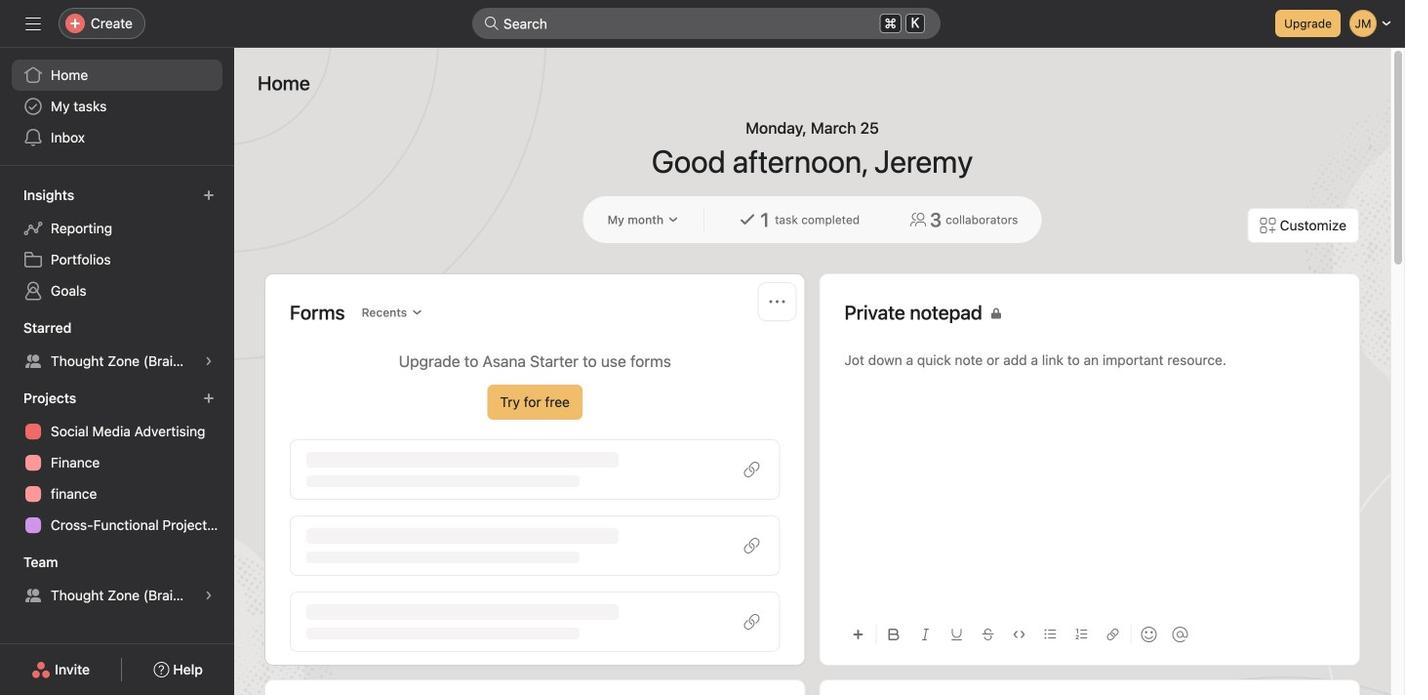 Task type: vqa. For each thing, say whether or not it's contained in the screenshot.
Emoji ICON
yes



Task type: locate. For each thing, give the bounding box(es) containing it.
see details, thought zone (brainstorm space) image inside teams element
[[203, 590, 215, 601]]

projects element
[[0, 381, 234, 545]]

underline image
[[951, 629, 963, 640]]

see details, thought zone (brainstorm space) image inside the starred element
[[203, 355, 215, 367]]

1 see details, thought zone (brainstorm space) image from the top
[[203, 355, 215, 367]]

2 see details, thought zone (brainstorm space) image from the top
[[203, 590, 215, 601]]

None field
[[472, 8, 941, 39]]

bold image
[[889, 629, 901, 640]]

new insights image
[[203, 189, 215, 201]]

toolbar
[[845, 612, 1335, 656]]

see details, thought zone (brainstorm space) image
[[203, 355, 215, 367], [203, 590, 215, 601]]

code image
[[1014, 629, 1026, 640]]

new project or portfolio image
[[203, 392, 215, 404]]

Search tasks, projects, and more text field
[[472, 8, 941, 39]]

teams element
[[0, 545, 234, 615]]

1 vertical spatial see details, thought zone (brainstorm space) image
[[203, 590, 215, 601]]

0 vertical spatial see details, thought zone (brainstorm space) image
[[203, 355, 215, 367]]



Task type: describe. For each thing, give the bounding box(es) containing it.
strikethrough image
[[983, 629, 994, 640]]

link image
[[1108, 629, 1119, 640]]

insights element
[[0, 178, 234, 310]]

starred element
[[0, 310, 234, 381]]

see details, thought zone (brainstorm space) image for teams element
[[203, 590, 215, 601]]

insert an object image
[[853, 629, 864, 640]]

bulleted list image
[[1045, 629, 1057, 640]]

emoji image
[[1142, 627, 1157, 642]]

global element
[[0, 48, 234, 165]]

see details, thought zone (brainstorm space) image for the starred element
[[203, 355, 215, 367]]

prominent image
[[484, 16, 500, 31]]

at mention image
[[1173, 627, 1189, 642]]

numbered list image
[[1076, 629, 1088, 640]]

hide sidebar image
[[25, 16, 41, 31]]

actions image
[[770, 294, 785, 309]]

italics image
[[920, 629, 932, 640]]



